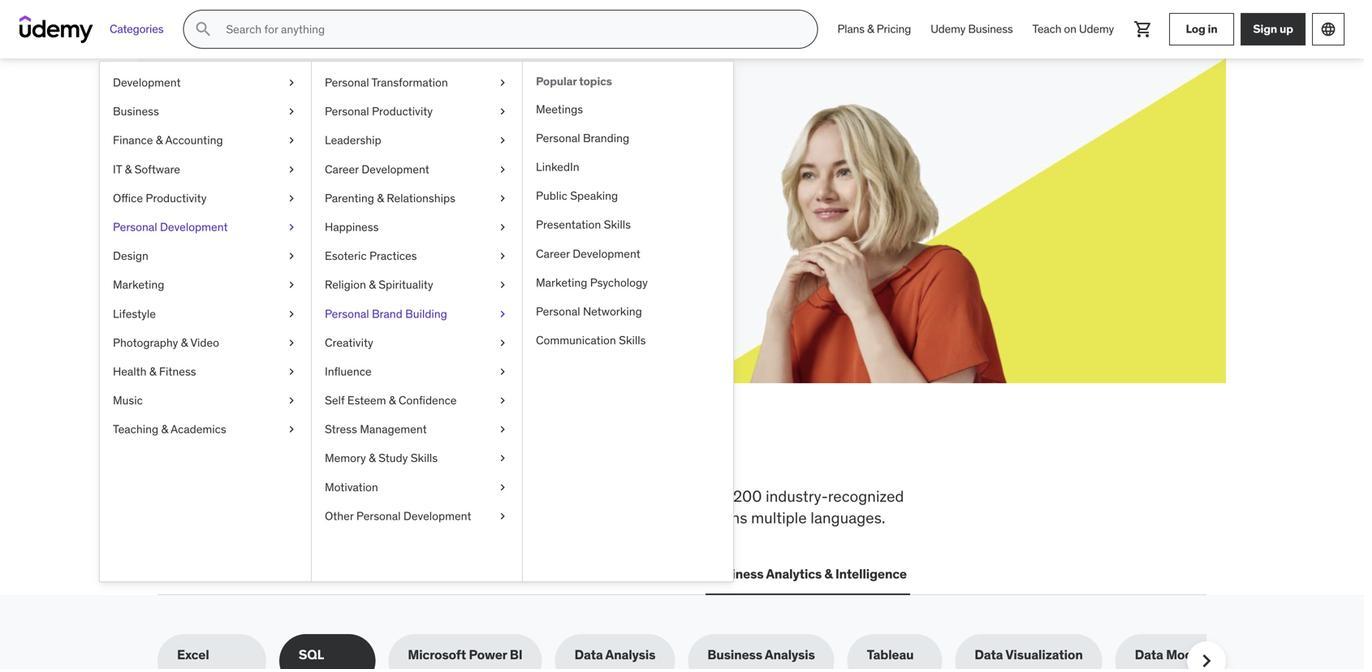 Task type: vqa. For each thing, say whether or not it's contained in the screenshot.
"Design"
yes



Task type: describe. For each thing, give the bounding box(es) containing it.
study
[[379, 451, 408, 466]]

skills down public speaking link at the top
[[604, 217, 631, 232]]

design
[[113, 249, 149, 263]]

personal development link
[[100, 213, 311, 242]]

finance
[[113, 133, 153, 148]]

xsmall image for health & fitness
[[285, 364, 298, 380]]

topics
[[579, 74, 612, 89]]

personal for personal productivity
[[325, 104, 369, 119]]

& for teaching & academics
[[161, 422, 168, 437]]

professional
[[496, 508, 580, 528]]

certifications
[[305, 566, 388, 582]]

personal for personal brand building
[[325, 306, 369, 321]]

esoteric practices link
[[312, 242, 522, 271]]

& for finance & accounting
[[156, 133, 163, 148]]

personal productivity link
[[312, 97, 522, 126]]

data science
[[494, 566, 574, 582]]

personal development
[[113, 220, 228, 234]]

languages.
[[811, 508, 886, 528]]

xsmall image for music
[[285, 393, 298, 409]]

development link
[[100, 68, 311, 97]]

to
[[386, 487, 400, 506]]

excel
[[177, 647, 209, 663]]

personal brand building element
[[522, 62, 733, 582]]

presentation skills link
[[523, 211, 733, 239]]

microsoft
[[408, 647, 466, 663]]

parenting & relationships
[[325, 191, 456, 205]]

data for data visualization
[[975, 647, 1003, 663]]

content
[[621, 487, 674, 506]]

photography
[[113, 335, 178, 350]]

data analysis
[[575, 647, 656, 663]]

personal networking link
[[523, 297, 733, 326]]

power
[[469, 647, 507, 663]]

office
[[113, 191, 143, 205]]

memory & study skills link
[[312, 444, 522, 473]]

career for the topmost career development link
[[325, 162, 359, 176]]

productivity for office productivity
[[146, 191, 207, 205]]

0 horizontal spatial career development
[[325, 162, 430, 176]]

analytics
[[766, 566, 822, 582]]

& for memory & study skills
[[369, 451, 376, 466]]

science
[[525, 566, 574, 582]]

xsmall image for business
[[285, 104, 298, 120]]

topics,
[[469, 487, 515, 506]]

topic filters element
[[158, 635, 1243, 669]]

happiness link
[[312, 213, 522, 242]]

and
[[677, 508, 703, 528]]

health & fitness link
[[100, 357, 311, 386]]

personal networking
[[536, 304, 642, 319]]

development for the topmost career development link
[[362, 162, 430, 176]]

business for business analysis
[[708, 647, 763, 663]]

place
[[613, 433, 698, 475]]

200
[[733, 487, 762, 506]]

0 vertical spatial in
[[1208, 22, 1218, 36]]

religion & spirituality
[[325, 278, 433, 292]]

business analytics & intelligence
[[709, 566, 907, 582]]

shopping cart with 0 items image
[[1134, 19, 1153, 39]]

15.
[[334, 188, 349, 204]]

categories
[[110, 22, 164, 36]]

spirituality
[[379, 278, 433, 292]]

personal branding link
[[523, 124, 733, 153]]

personal brand building
[[325, 306, 447, 321]]

1 vertical spatial in
[[511, 433, 543, 475]]

critical
[[223, 487, 269, 506]]

xsmall image for parenting & relationships
[[496, 190, 509, 206]]

popular topics
[[536, 74, 612, 89]]

music link
[[100, 386, 311, 415]]

business for business analytics & intelligence
[[709, 566, 764, 582]]

rounded
[[434, 508, 492, 528]]

sign up
[[1254, 22, 1294, 36]]

it certifications button
[[288, 555, 391, 594]]

linkedin link
[[523, 153, 733, 182]]

personal for personal branding
[[536, 131, 580, 145]]

you
[[363, 433, 421, 475]]

parenting
[[325, 191, 374, 205]]

tableau
[[867, 647, 914, 663]]

career for right career development link
[[536, 246, 570, 261]]

xsmall image for happiness
[[496, 219, 509, 235]]

teach
[[1033, 22, 1062, 36]]

well-
[[401, 508, 434, 528]]

lifestyle
[[113, 306, 156, 321]]

next image
[[1194, 648, 1220, 669]]

relationships
[[387, 191, 456, 205]]

analysis for data analysis
[[606, 647, 656, 663]]

development for personal development link
[[160, 220, 228, 234]]

photography & video link
[[100, 328, 311, 357]]

teaching & academics
[[113, 422, 226, 437]]

branding
[[583, 131, 630, 145]]

business analysis
[[708, 647, 815, 663]]

speaking
[[570, 189, 618, 203]]

1 horizontal spatial career development link
[[523, 239, 733, 268]]

& right esteem
[[389, 393, 396, 408]]

personal brand building link
[[312, 300, 522, 328]]

data for data science
[[494, 566, 523, 582]]

skills inside skills for your future expand your potential with a course. starting at just $12.99 through dec 15.
[[216, 129, 289, 163]]

modeling
[[1167, 647, 1223, 663]]

development for web development button at left
[[191, 566, 272, 582]]

with
[[345, 169, 370, 186]]

xsmall image for photography & video
[[285, 335, 298, 351]]

popular
[[536, 74, 577, 89]]

the
[[211, 433, 263, 475]]

management
[[360, 422, 427, 437]]

accounting
[[165, 133, 223, 148]]

xsmall image for creativity
[[496, 335, 509, 351]]

xsmall image for leadership
[[496, 133, 509, 148]]

development down technical
[[404, 509, 472, 523]]

skills down personal networking link
[[619, 333, 646, 348]]

xsmall image for personal productivity
[[496, 104, 509, 120]]

personal for personal transformation
[[325, 75, 369, 90]]

xsmall image for design
[[285, 248, 298, 264]]

1 vertical spatial your
[[263, 169, 288, 186]]

at
[[479, 169, 490, 186]]

other personal development link
[[312, 502, 522, 531]]

xsmall image for marketing
[[285, 277, 298, 293]]

xsmall image for office productivity
[[285, 190, 298, 206]]

personal branding
[[536, 131, 630, 145]]

development for right career development link
[[573, 246, 641, 261]]

self esteem & confidence link
[[312, 386, 522, 415]]

esoteric practices
[[325, 249, 417, 263]]

xsmall image for self esteem & confidence
[[496, 393, 509, 409]]

& for plans & pricing
[[867, 22, 874, 36]]

0 vertical spatial skills
[[269, 433, 357, 475]]

skills inside covering critical workplace skills to technical topics, including prep content for over 200 industry-recognized certifications, our catalog supports well-rounded professional development and spans multiple languages.
[[348, 487, 382, 506]]

web development
[[161, 566, 272, 582]]

certifications,
[[158, 508, 251, 528]]

memory & study skills
[[325, 451, 438, 466]]

marketing for marketing psychology
[[536, 275, 588, 290]]

bi
[[510, 647, 523, 663]]

xsmall image for teaching & academics
[[285, 422, 298, 438]]

visualization
[[1006, 647, 1083, 663]]

Search for anything text field
[[223, 15, 798, 43]]

happiness
[[325, 220, 379, 234]]

xsmall image for personal brand building
[[496, 306, 509, 322]]

sql
[[299, 647, 324, 663]]

data modeling
[[1135, 647, 1223, 663]]

xsmall image for personal development
[[285, 219, 298, 235]]

transformation
[[372, 75, 448, 90]]

marketing for marketing
[[113, 278, 164, 292]]

career development inside "personal brand building" element
[[536, 246, 641, 261]]

personal down to at the left of the page
[[357, 509, 401, 523]]

xsmall image for career development
[[496, 161, 509, 177]]

data for data modeling
[[1135, 647, 1164, 663]]



Task type: locate. For each thing, give the bounding box(es) containing it.
skills up workplace
[[269, 433, 357, 475]]

productivity down "transformation"
[[372, 104, 433, 119]]

& inside button
[[825, 566, 833, 582]]

1 horizontal spatial marketing
[[536, 275, 588, 290]]

in right log
[[1208, 22, 1218, 36]]

leadership
[[325, 133, 381, 148], [407, 566, 475, 582]]

personal up 'linkedin'
[[536, 131, 580, 145]]

for up the and
[[678, 487, 697, 506]]

communication down personal networking
[[536, 333, 616, 348]]

for inside skills for your future expand your potential with a course. starting at just $12.99 through dec 15.
[[294, 129, 332, 163]]

0 horizontal spatial leadership
[[325, 133, 381, 148]]

industry-
[[766, 487, 828, 506]]

& right the finance
[[156, 133, 163, 148]]

stress
[[325, 422, 357, 437]]

your up the with
[[336, 129, 395, 163]]

personal down religion
[[325, 306, 369, 321]]

0 vertical spatial it
[[113, 162, 122, 176]]

it certifications
[[292, 566, 388, 582]]

xsmall image inside self esteem & confidence link
[[496, 393, 509, 409]]

xsmall image inside music link
[[285, 393, 298, 409]]

1 horizontal spatial it
[[292, 566, 303, 582]]

business for business
[[113, 104, 159, 119]]

& right plans
[[867, 22, 874, 36]]

multiple
[[751, 508, 807, 528]]

practices
[[370, 249, 417, 263]]

public
[[536, 189, 568, 203]]

communication skills
[[536, 333, 646, 348]]

1 vertical spatial communication
[[593, 566, 689, 582]]

career inside "personal brand building" element
[[536, 246, 570, 261]]

1 udemy from the left
[[931, 22, 966, 36]]

covering critical workplace skills to technical topics, including prep content for over 200 industry-recognized certifications, our catalog supports well-rounded professional development and spans multiple languages.
[[158, 487, 904, 528]]

& for photography & video
[[181, 335, 188, 350]]

religion
[[325, 278, 366, 292]]

teach on udemy link
[[1023, 10, 1124, 49]]

communication for communication skills
[[536, 333, 616, 348]]

business inside udemy business link
[[969, 22, 1013, 36]]

xsmall image inside lifestyle link
[[285, 306, 298, 322]]

communication inside "personal brand building" element
[[536, 333, 616, 348]]

in
[[1208, 22, 1218, 36], [511, 433, 543, 475]]

xsmall image for development
[[285, 75, 298, 91]]

& left video on the left bottom
[[181, 335, 188, 350]]

xsmall image inside the stress management link
[[496, 422, 509, 438]]

religion & spirituality link
[[312, 271, 522, 300]]

personal transformation link
[[312, 68, 522, 97]]

personal up design
[[113, 220, 157, 234]]

it for it & software
[[113, 162, 122, 176]]

xsmall image inside esoteric practices link
[[496, 248, 509, 264]]

skills up supports
[[348, 487, 382, 506]]

xsmall image
[[285, 133, 298, 148], [496, 133, 509, 148], [285, 219, 298, 235], [285, 248, 298, 264], [285, 277, 298, 293], [496, 277, 509, 293], [285, 306, 298, 322], [496, 306, 509, 322], [285, 335, 298, 351], [496, 335, 509, 351], [285, 393, 298, 409]]

0 horizontal spatial career development link
[[312, 155, 522, 184]]

xsmall image inside development link
[[285, 75, 298, 91]]

esoteric
[[325, 249, 367, 263]]

for up potential
[[294, 129, 332, 163]]

xsmall image inside parenting & relationships link
[[496, 190, 509, 206]]

career development up parenting & relationships
[[325, 162, 430, 176]]

career development
[[325, 162, 430, 176], [536, 246, 641, 261]]

it left certifications
[[292, 566, 303, 582]]

0 vertical spatial leadership
[[325, 133, 381, 148]]

data left modeling
[[1135, 647, 1164, 663]]

future
[[400, 129, 480, 163]]

personal up the communication skills
[[536, 304, 580, 319]]

data inside button
[[494, 566, 523, 582]]

xsmall image inside it & software link
[[285, 161, 298, 177]]

1 vertical spatial it
[[292, 566, 303, 582]]

productivity up the personal development
[[146, 191, 207, 205]]

2 udemy from the left
[[1079, 22, 1114, 36]]

it up office
[[113, 162, 122, 176]]

2 analysis from the left
[[765, 647, 815, 663]]

marketing up lifestyle
[[113, 278, 164, 292]]

parenting & relationships link
[[312, 184, 522, 213]]

xsmall image inside business link
[[285, 104, 298, 120]]

pricing
[[877, 22, 911, 36]]

1 horizontal spatial udemy
[[1079, 22, 1114, 36]]

creativity link
[[312, 328, 522, 357]]

xsmall image for personal transformation
[[496, 75, 509, 91]]

other personal development
[[325, 509, 472, 523]]

psychology
[[590, 275, 648, 290]]

web development button
[[158, 555, 275, 594]]

meetings
[[536, 102, 583, 116]]

video
[[190, 335, 219, 350]]

personal for personal networking
[[536, 304, 580, 319]]

1 vertical spatial for
[[678, 487, 697, 506]]

skills for your future expand your potential with a course. starting at just $12.99 through dec 15.
[[216, 129, 515, 204]]

categories button
[[100, 10, 173, 49]]

career development link up relationships on the left
[[312, 155, 522, 184]]

xsmall image for lifestyle
[[285, 306, 298, 322]]

plans
[[838, 22, 865, 36]]

0 horizontal spatial marketing
[[113, 278, 164, 292]]

xsmall image inside 'memory & study skills' link
[[496, 451, 509, 467]]

career
[[325, 162, 359, 176], [536, 246, 570, 261]]

skills up expand
[[216, 129, 289, 163]]

& right religion
[[369, 278, 376, 292]]

lifestyle link
[[100, 300, 311, 328]]

1 horizontal spatial in
[[1208, 22, 1218, 36]]

on
[[1064, 22, 1077, 36]]

career down 'presentation'
[[536, 246, 570, 261]]

0 vertical spatial productivity
[[372, 104, 433, 119]]

plans & pricing
[[838, 22, 911, 36]]

xsmall image inside career development link
[[496, 161, 509, 177]]

it for it certifications
[[292, 566, 303, 582]]

udemy right pricing
[[931, 22, 966, 36]]

productivity for personal productivity
[[372, 104, 433, 119]]

analysis
[[606, 647, 656, 663], [765, 647, 815, 663]]

udemy business
[[931, 22, 1013, 36]]

0 vertical spatial career
[[325, 162, 359, 176]]

1 vertical spatial productivity
[[146, 191, 207, 205]]

0 horizontal spatial in
[[511, 433, 543, 475]]

your up through
[[263, 169, 288, 186]]

fitness
[[159, 364, 196, 379]]

1 horizontal spatial analysis
[[765, 647, 815, 663]]

xsmall image for motivation
[[496, 480, 509, 495]]

supports
[[336, 508, 397, 528]]

up
[[1280, 22, 1294, 36]]

xsmall image inside creativity link
[[496, 335, 509, 351]]

recognized
[[828, 487, 904, 506]]

1 horizontal spatial career development
[[536, 246, 641, 261]]

teach on udemy
[[1033, 22, 1114, 36]]

xsmall image inside other personal development link
[[496, 508, 509, 524]]

for
[[294, 129, 332, 163], [678, 487, 697, 506]]

leadership inside button
[[407, 566, 475, 582]]

memory
[[325, 451, 366, 466]]

data right bi
[[575, 647, 603, 663]]

business analytics & intelligence button
[[706, 555, 910, 594]]

xsmall image for influence
[[496, 364, 509, 380]]

just
[[493, 169, 515, 186]]

log
[[1186, 22, 1206, 36]]

it inside it & software link
[[113, 162, 122, 176]]

1 vertical spatial career development
[[536, 246, 641, 261]]

marketing inside "personal brand building" element
[[536, 275, 588, 290]]

& for health & fitness
[[149, 364, 156, 379]]

marketing link
[[100, 271, 311, 300]]

catalog
[[281, 508, 332, 528]]

& for it & software
[[125, 162, 132, 176]]

business inside business link
[[113, 104, 159, 119]]

1 vertical spatial skills
[[348, 487, 382, 506]]

leadership for leadership link
[[325, 133, 381, 148]]

1 analysis from the left
[[606, 647, 656, 663]]

presentation skills
[[536, 217, 631, 232]]

0 horizontal spatial analysis
[[606, 647, 656, 663]]

communication down development
[[593, 566, 689, 582]]

$12.99
[[216, 188, 255, 204]]

microsoft power bi
[[408, 647, 523, 663]]

& left study
[[369, 451, 376, 466]]

it inside it certifications button
[[292, 566, 303, 582]]

xsmall image inside personal productivity link
[[496, 104, 509, 120]]

0 vertical spatial communication
[[536, 333, 616, 348]]

1 horizontal spatial productivity
[[372, 104, 433, 119]]

career development link
[[312, 155, 522, 184], [523, 239, 733, 268]]

stress management
[[325, 422, 427, 437]]

building
[[405, 306, 447, 321]]

technical
[[403, 487, 466, 506]]

& down a
[[377, 191, 384, 205]]

personal transformation
[[325, 75, 448, 90]]

communication inside button
[[593, 566, 689, 582]]

xsmall image for stress management
[[496, 422, 509, 438]]

linkedin
[[536, 160, 580, 174]]

development inside "personal brand building" element
[[573, 246, 641, 261]]

1 vertical spatial leadership
[[407, 566, 475, 582]]

& up office
[[125, 162, 132, 176]]

need
[[427, 433, 505, 475]]

data for data analysis
[[575, 647, 603, 663]]

xsmall image inside "health & fitness" link
[[285, 364, 298, 380]]

career up 15.
[[325, 162, 359, 176]]

0 horizontal spatial career
[[325, 162, 359, 176]]

0 vertical spatial for
[[294, 129, 332, 163]]

including
[[519, 487, 582, 506]]

personal for personal development
[[113, 220, 157, 234]]

submit search image
[[194, 19, 213, 39]]

xsmall image inside the personal brand building link
[[496, 306, 509, 322]]

business inside topic filters element
[[708, 647, 763, 663]]

xsmall image inside happiness link
[[496, 219, 509, 235]]

xsmall image inside "photography & video" link
[[285, 335, 298, 351]]

career development up "marketing psychology"
[[536, 246, 641, 261]]

development right web
[[191, 566, 272, 582]]

1 horizontal spatial leadership
[[407, 566, 475, 582]]

xsmall image inside finance & accounting link
[[285, 133, 298, 148]]

prep
[[585, 487, 617, 506]]

motivation
[[325, 480, 378, 495]]

& right health
[[149, 364, 156, 379]]

development up parenting & relationships
[[362, 162, 430, 176]]

& for parenting & relationships
[[377, 191, 384, 205]]

analysis for business analysis
[[765, 647, 815, 663]]

xsmall image inside leadership link
[[496, 133, 509, 148]]

development down office productivity link
[[160, 220, 228, 234]]

development up psychology
[[573, 246, 641, 261]]

leadership for leadership button on the bottom left
[[407, 566, 475, 582]]

xsmall image
[[285, 75, 298, 91], [496, 75, 509, 91], [285, 104, 298, 120], [496, 104, 509, 120], [285, 161, 298, 177], [496, 161, 509, 177], [285, 190, 298, 206], [496, 190, 509, 206], [496, 219, 509, 235], [496, 248, 509, 264], [285, 364, 298, 380], [496, 364, 509, 380], [496, 393, 509, 409], [285, 422, 298, 438], [496, 422, 509, 438], [496, 451, 509, 467], [496, 480, 509, 495], [496, 508, 509, 524]]

0 horizontal spatial your
[[263, 169, 288, 186]]

data left science
[[494, 566, 523, 582]]

1 vertical spatial career development link
[[523, 239, 733, 268]]

xsmall image inside motivation link
[[496, 480, 509, 495]]

xsmall image for other personal development
[[496, 508, 509, 524]]

xsmall image for memory & study skills
[[496, 451, 509, 467]]

& for religion & spirituality
[[369, 278, 376, 292]]

personal down personal transformation
[[325, 104, 369, 119]]

xsmall image inside marketing link
[[285, 277, 298, 293]]

xsmall image for finance & accounting
[[285, 133, 298, 148]]

skills down the stress management link
[[411, 451, 438, 466]]

marketing psychology link
[[523, 268, 733, 297]]

expand
[[216, 169, 260, 186]]

0 horizontal spatial productivity
[[146, 191, 207, 205]]

0 horizontal spatial for
[[294, 129, 332, 163]]

music
[[113, 393, 143, 408]]

business inside business analytics & intelligence button
[[709, 566, 764, 582]]

choose a language image
[[1321, 21, 1337, 37]]

communication for communication
[[593, 566, 689, 582]]

it
[[113, 162, 122, 176], [292, 566, 303, 582]]

marketing up personal networking
[[536, 275, 588, 290]]

workplace
[[273, 487, 344, 506]]

0 vertical spatial career development
[[325, 162, 430, 176]]

finance & accounting
[[113, 133, 223, 148]]

leadership down rounded at the left bottom of the page
[[407, 566, 475, 582]]

1 horizontal spatial career
[[536, 246, 570, 261]]

& right analytics
[[825, 566, 833, 582]]

1 vertical spatial career
[[536, 246, 570, 261]]

covering
[[158, 487, 219, 506]]

xsmall image inside religion & spirituality link
[[496, 277, 509, 293]]

xsmall image inside the personal transformation link
[[496, 75, 509, 91]]

career development link up psychology
[[523, 239, 733, 268]]

xsmall image for it & software
[[285, 161, 298, 177]]

health
[[113, 364, 147, 379]]

0 vertical spatial career development link
[[312, 155, 522, 184]]

sign up link
[[1241, 13, 1306, 45]]

it & software link
[[100, 155, 311, 184]]

in up the including
[[511, 433, 543, 475]]

leadership up the with
[[325, 133, 381, 148]]

xsmall image inside teaching & academics link
[[285, 422, 298, 438]]

xsmall image for esoteric practices
[[496, 248, 509, 264]]

udemy image
[[19, 15, 93, 43]]

0 vertical spatial your
[[336, 129, 395, 163]]

1 horizontal spatial for
[[678, 487, 697, 506]]

1 horizontal spatial your
[[336, 129, 395, 163]]

xsmall image inside design link
[[285, 248, 298, 264]]

for inside covering critical workplace skills to technical topics, including prep content for over 200 industry-recognized certifications, our catalog supports well-rounded professional development and spans multiple languages.
[[678, 487, 697, 506]]

your
[[336, 129, 395, 163], [263, 169, 288, 186]]

& right teaching
[[161, 422, 168, 437]]

personal up personal productivity
[[325, 75, 369, 90]]

development down categories dropdown button
[[113, 75, 181, 90]]

0 horizontal spatial it
[[113, 162, 122, 176]]

0 horizontal spatial udemy
[[931, 22, 966, 36]]

udemy right on
[[1079, 22, 1114, 36]]

data left visualization
[[975, 647, 1003, 663]]

xsmall image inside influence link
[[496, 364, 509, 380]]

log in
[[1186, 22, 1218, 36]]

xsmall image for religion & spirituality
[[496, 277, 509, 293]]

sign
[[1254, 22, 1278, 36]]

xsmall image inside office productivity link
[[285, 190, 298, 206]]

xsmall image inside personal development link
[[285, 219, 298, 235]]

plans & pricing link
[[828, 10, 921, 49]]

development inside button
[[191, 566, 272, 582]]

influence link
[[312, 357, 522, 386]]



